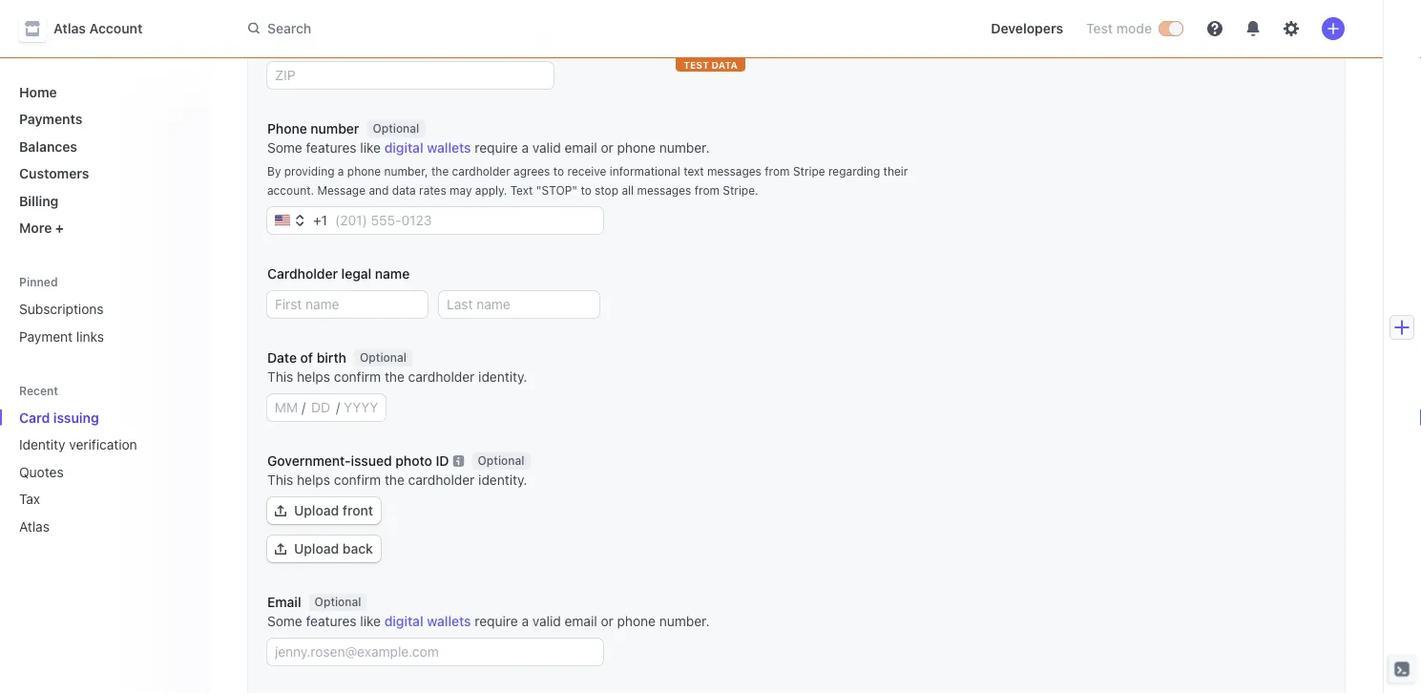 Task type: vqa. For each thing, say whether or not it's contained in the screenshot.
1st Products element from the bottom
no



Task type: describe. For each thing, give the bounding box(es) containing it.
informational
[[610, 165, 681, 178]]

recent
[[19, 384, 58, 397]]

atlas link
[[11, 511, 168, 542]]

atlas account
[[53, 21, 143, 36]]

government-
[[267, 453, 351, 469]]

1 helps from the top
[[297, 369, 330, 385]]

Month text field
[[271, 394, 302, 421]]

some for some features like digital wallets require a valid email or phone number. by providing a phone number, the cardholder agrees to receive informational text messages from stripe regarding their account. message and data rates may apply. text "stop" to stop all messages from stripe.
[[267, 140, 302, 156]]

1 vertical spatial from
[[695, 184, 720, 197]]

front
[[343, 503, 373, 518]]

account
[[89, 21, 143, 36]]

2 vertical spatial the
[[385, 472, 405, 488]]

1 horizontal spatial from
[[765, 165, 790, 178]]

2 vertical spatial cardholder
[[408, 472, 475, 488]]

payment
[[19, 328, 73, 344]]

test data
[[684, 59, 738, 70]]

payment links link
[[11, 321, 195, 352]]

valid for some features like digital wallets require a valid email or phone number.
[[533, 613, 561, 629]]

2 this helps confirm the cardholder identity. from the top
[[267, 472, 527, 488]]

developers link
[[984, 13, 1071, 44]]

digital for some features like digital wallets require a valid email or phone number. by providing a phone number, the cardholder agrees to receive informational text messages from stripe regarding their account. message and data rates may apply. text "stop" to stop all messages from stripe.
[[385, 140, 424, 156]]

recent element
[[0, 402, 210, 542]]

ZIP text field
[[267, 62, 554, 89]]

stripe
[[793, 165, 826, 178]]

Search search field
[[237, 11, 775, 46]]

1 vertical spatial a
[[338, 165, 344, 178]]

upload front
[[294, 503, 373, 518]]

more
[[19, 220, 52, 236]]

1 this helps confirm the cardholder identity. from the top
[[267, 369, 527, 385]]

features for some features like digital wallets require a valid email or phone number. by providing a phone number, the cardholder agrees to receive informational text messages from stripe regarding their account. message and data rates may apply. text "stop" to stop all messages from stripe.
[[306, 140, 357, 156]]

pinned navigation links element
[[11, 274, 195, 352]]

Search text field
[[237, 11, 775, 46]]

Phone number telephone field
[[328, 207, 603, 234]]

stop
[[595, 184, 619, 197]]

0 vertical spatial to
[[554, 165, 564, 178]]

upload for upload front
[[294, 503, 339, 518]]

1 digital wallets link from the top
[[385, 140, 471, 156]]

identity verification link
[[11, 429, 168, 460]]

1 this from the top
[[267, 369, 293, 385]]

id
[[436, 453, 449, 469]]

like for some features like digital wallets require a valid email or phone number.
[[360, 613, 381, 629]]

date of birth
[[267, 350, 347, 366]]

"stop"
[[536, 184, 578, 197]]

card issuing
[[19, 410, 99, 425]]

and
[[369, 184, 389, 197]]

text
[[684, 165, 704, 178]]

all
[[622, 184, 634, 197]]

like for some features like digital wallets require a valid email or phone number. by providing a phone number, the cardholder agrees to receive informational text messages from stripe regarding their account. message and data rates may apply. text "stop" to stop all messages from stripe.
[[360, 140, 381, 156]]

date
[[267, 350, 297, 366]]

+ 1
[[313, 212, 328, 228]]

issuing
[[53, 410, 99, 425]]

account.
[[267, 184, 314, 197]]

atlas for atlas account
[[53, 21, 86, 36]]

+ inside core navigation links element
[[55, 220, 64, 236]]

email for some features like digital wallets require a valid email or phone number. by providing a phone number, the cardholder agrees to receive informational text messages from stripe regarding their account. message and data rates may apply. text "stop" to stop all messages from stripe.
[[565, 140, 597, 156]]

1 vertical spatial cardholder
[[408, 369, 475, 385]]

developers
[[991, 21, 1064, 36]]

Email email field
[[267, 639, 603, 665]]

number. for some features like digital wallets require a valid email or phone number. by providing a phone number, the cardholder agrees to receive informational text messages from stripe regarding their account. message and data rates may apply. text "stop" to stop all messages from stripe.
[[660, 140, 710, 156]]

test
[[684, 59, 709, 70]]

card issuing link
[[11, 402, 168, 433]]

number
[[311, 121, 359, 137]]

subscriptions link
[[11, 294, 195, 325]]

phone
[[267, 121, 307, 137]]

phone for some features like digital wallets require a valid email or phone number. by providing a phone number, the cardholder agrees to receive informational text messages from stripe regarding their account. message and data rates may apply. text "stop" to stop all messages from stripe.
[[617, 140, 656, 156]]

legal
[[341, 266, 372, 282]]

balances link
[[11, 131, 195, 162]]

test mode
[[1087, 21, 1152, 36]]

back
[[343, 541, 373, 557]]

1 horizontal spatial +
[[313, 212, 321, 228]]

wallets for some features like digital wallets require a valid email or phone number. by providing a phone number, the cardholder agrees to receive informational text messages from stripe regarding their account. message and data rates may apply. text "stop" to stop all messages from stripe.
[[427, 140, 471, 156]]

email
[[267, 594, 301, 610]]

data
[[392, 184, 416, 197]]

test
[[1087, 21, 1113, 36]]

of
[[300, 350, 313, 366]]

1 / from the left
[[302, 400, 306, 415]]

optional for date of birth
[[360, 351, 407, 365]]

agrees
[[514, 165, 550, 178]]

home
[[19, 84, 57, 100]]

2 confirm from the top
[[334, 472, 381, 488]]

search
[[267, 20, 311, 36]]

mode
[[1117, 21, 1152, 36]]

1 vertical spatial phone
[[347, 165, 381, 178]]

their
[[884, 165, 908, 178]]

data
[[712, 59, 738, 70]]

providing
[[284, 165, 335, 178]]

1
[[321, 212, 328, 228]]

verification
[[69, 437, 137, 453]]

optional right "id" on the left
[[478, 454, 525, 468]]

home link
[[11, 76, 195, 107]]

card
[[19, 410, 50, 425]]

government-issued photo id
[[267, 453, 449, 469]]

pinned element
[[11, 294, 195, 352]]

optional for phone number
[[373, 122, 419, 135]]

billing link
[[11, 185, 195, 216]]

2 identity. from the top
[[478, 472, 527, 488]]

the inside some features like digital wallets require a valid email or phone number. by providing a phone number, the cardholder agrees to receive informational text messages from stripe regarding their account. message and data rates may apply. text "stop" to stop all messages from stripe.
[[432, 165, 449, 178]]

upload for upload back
[[294, 541, 339, 557]]



Task type: locate. For each thing, give the bounding box(es) containing it.
billing
[[19, 193, 59, 209]]

upload
[[294, 503, 339, 518], [294, 541, 339, 557]]

wallets up may
[[427, 140, 471, 156]]

0 vertical spatial digital wallets link
[[385, 140, 471, 156]]

2 number. from the top
[[660, 613, 710, 629]]

2 digital wallets link from the top
[[385, 613, 471, 629]]

features down number
[[306, 140, 357, 156]]

0 vertical spatial require
[[475, 140, 518, 156]]

subscriptions
[[19, 301, 104, 317]]

wallets
[[427, 140, 471, 156], [427, 613, 471, 629]]

cardholder
[[267, 266, 338, 282]]

2 like from the top
[[360, 613, 381, 629]]

confirm up year text box
[[334, 369, 381, 385]]

cardholder up 'apply.'
[[452, 165, 511, 178]]

digital up email email field
[[385, 613, 424, 629]]

/
[[302, 400, 306, 415], [336, 400, 340, 415]]

digital wallets link up email email field
[[385, 613, 471, 629]]

balances
[[19, 138, 77, 154]]

2 upload from the top
[[294, 541, 339, 557]]

digital inside some features like digital wallets require a valid email or phone number. by providing a phone number, the cardholder agrees to receive informational text messages from stripe regarding their account. message and data rates may apply. text "stop" to stop all messages from stripe.
[[385, 140, 424, 156]]

0 vertical spatial atlas
[[53, 21, 86, 36]]

1 valid from the top
[[533, 140, 561, 156]]

upload left back
[[294, 541, 339, 557]]

0 vertical spatial messages
[[708, 165, 762, 178]]

2 this from the top
[[267, 472, 293, 488]]

0 horizontal spatial messages
[[637, 184, 692, 197]]

email
[[565, 140, 597, 156], [565, 613, 597, 629]]

0 vertical spatial digital
[[385, 140, 424, 156]]

optional up number,
[[373, 122, 419, 135]]

1 vertical spatial messages
[[637, 184, 692, 197]]

Year text field
[[340, 394, 382, 421]]

2 vertical spatial phone
[[617, 613, 656, 629]]

stripe.
[[723, 184, 759, 197]]

0 vertical spatial like
[[360, 140, 381, 156]]

features inside some features like digital wallets require a valid email or phone number. by providing a phone number, the cardholder agrees to receive informational text messages from stripe regarding their account. message and data rates may apply. text "stop" to stop all messages from stripe.
[[306, 140, 357, 156]]

receive
[[568, 165, 607, 178]]

0 vertical spatial a
[[522, 140, 529, 156]]

some down "phone"
[[267, 140, 302, 156]]

1 vertical spatial to
[[581, 184, 592, 197]]

1 vertical spatial valid
[[533, 613, 561, 629]]

1 vertical spatial digital wallets link
[[385, 613, 471, 629]]

phone
[[617, 140, 656, 156], [347, 165, 381, 178], [617, 613, 656, 629]]

digital
[[385, 140, 424, 156], [385, 613, 424, 629]]

tax link
[[11, 484, 168, 515]]

0 vertical spatial helps
[[297, 369, 330, 385]]

0 vertical spatial confirm
[[334, 369, 381, 385]]

email inside some features like digital wallets require a valid email or phone number. by providing a phone number, the cardholder agrees to receive informational text messages from stripe regarding their account. message and data rates may apply. text "stop" to stop all messages from stripe.
[[565, 140, 597, 156]]

payments link
[[11, 104, 195, 135]]

0 vertical spatial or
[[601, 140, 614, 156]]

text
[[510, 184, 533, 197]]

1 vertical spatial email
[[565, 613, 597, 629]]

payments
[[19, 111, 82, 127]]

+ right more
[[55, 220, 64, 236]]

or inside some features like digital wallets require a valid email or phone number. by providing a phone number, the cardholder agrees to receive informational text messages from stripe regarding their account. message and data rates may apply. text "stop" to stop all messages from stripe.
[[601, 140, 614, 156]]

valid
[[533, 140, 561, 156], [533, 613, 561, 629]]

optional down upload back
[[315, 596, 361, 609]]

from
[[765, 165, 790, 178], [695, 184, 720, 197]]

0 vertical spatial wallets
[[427, 140, 471, 156]]

1 vertical spatial atlas
[[19, 518, 50, 534]]

1 features from the top
[[306, 140, 357, 156]]

identity verification
[[19, 437, 137, 453]]

quotes
[[19, 464, 64, 480]]

0 horizontal spatial /
[[302, 400, 306, 415]]

messages up stripe.
[[708, 165, 762, 178]]

a for some features like digital wallets require a valid email or phone number. by providing a phone number, the cardholder agrees to receive informational text messages from stripe regarding their account. message and data rates may apply. text "stop" to stop all messages from stripe.
[[522, 140, 529, 156]]

the up rates
[[432, 165, 449, 178]]

customers link
[[11, 158, 195, 189]]

2 digital from the top
[[385, 613, 424, 629]]

2 valid from the top
[[533, 613, 561, 629]]

this helps confirm the cardholder identity. down the photo
[[267, 472, 527, 488]]

help image
[[1208, 21, 1223, 36]]

features down upload back
[[306, 613, 357, 629]]

rates
[[419, 184, 447, 197]]

2 wallets from the top
[[427, 613, 471, 629]]

number. inside some features like digital wallets require a valid email or phone number. by providing a phone number, the cardholder agrees to receive informational text messages from stripe regarding their account. message and data rates may apply. text "stop" to stop all messages from stripe.
[[660, 140, 710, 156]]

tax
[[19, 491, 40, 507]]

1 vertical spatial number.
[[660, 613, 710, 629]]

this down "government-"
[[267, 472, 293, 488]]

/ down birth
[[336, 400, 340, 415]]

0 vertical spatial features
[[306, 140, 357, 156]]

a for some features like digital wallets require a valid email or phone number.
[[522, 613, 529, 629]]

First name text field
[[267, 291, 428, 318]]

atlas left account
[[53, 21, 86, 36]]

1 vertical spatial digital
[[385, 613, 424, 629]]

like
[[360, 140, 381, 156], [360, 613, 381, 629]]

apply.
[[475, 184, 507, 197]]

1 vertical spatial this
[[267, 472, 293, 488]]

birth
[[317, 350, 347, 366]]

this helps confirm the cardholder identity. up year text box
[[267, 369, 527, 385]]

2 / from the left
[[336, 400, 340, 415]]

1 vertical spatial this helps confirm the cardholder identity.
[[267, 472, 527, 488]]

confirm down government-issued photo id at the bottom left
[[334, 472, 381, 488]]

1 vertical spatial the
[[385, 369, 405, 385]]

cardholder
[[452, 165, 511, 178], [408, 369, 475, 385], [408, 472, 475, 488]]

features for some features like digital wallets require a valid email or phone number.
[[306, 613, 357, 629]]

this down date
[[267, 369, 293, 385]]

like inside some features like digital wallets require a valid email or phone number. by providing a phone number, the cardholder agrees to receive informational text messages from stripe regarding their account. message and data rates may apply. text "stop" to stop all messages from stripe.
[[360, 140, 381, 156]]

a up agrees
[[522, 140, 529, 156]]

issued
[[351, 453, 392, 469]]

1 vertical spatial wallets
[[427, 613, 471, 629]]

1 horizontal spatial to
[[581, 184, 592, 197]]

/ down "of"
[[302, 400, 306, 415]]

some
[[267, 140, 302, 156], [267, 613, 302, 629]]

1 some from the top
[[267, 140, 302, 156]]

1 vertical spatial features
[[306, 613, 357, 629]]

a
[[522, 140, 529, 156], [338, 165, 344, 178], [522, 613, 529, 629]]

1 confirm from the top
[[334, 369, 381, 385]]

0 horizontal spatial from
[[695, 184, 720, 197]]

1 vertical spatial upload
[[294, 541, 339, 557]]

payment links
[[19, 328, 104, 344]]

phone number
[[267, 121, 359, 137]]

wallets for some features like digital wallets require a valid email or phone number.
[[427, 613, 471, 629]]

2 email from the top
[[565, 613, 597, 629]]

1 horizontal spatial atlas
[[53, 21, 86, 36]]

email for some features like digital wallets require a valid email or phone number.
[[565, 613, 597, 629]]

valid for some features like digital wallets require a valid email or phone number. by providing a phone number, the cardholder agrees to receive informational text messages from stripe regarding their account. message and data rates may apply. text "stop" to stop all messages from stripe.
[[533, 140, 561, 156]]

core navigation links element
[[11, 76, 195, 243]]

settings image
[[1284, 21, 1299, 36]]

more +
[[19, 220, 64, 236]]

this
[[267, 369, 293, 385], [267, 472, 293, 488]]

0 vertical spatial the
[[432, 165, 449, 178]]

2 require from the top
[[475, 613, 518, 629]]

the down the photo
[[385, 472, 405, 488]]

0 vertical spatial phone
[[617, 140, 656, 156]]

messages down the "informational"
[[637, 184, 692, 197]]

cardholder down "id" on the left
[[408, 472, 475, 488]]

number. for some features like digital wallets require a valid email or phone number.
[[660, 613, 710, 629]]

1 vertical spatial helps
[[297, 472, 330, 488]]

upload left front on the bottom of page
[[294, 503, 339, 518]]

a up email email field
[[522, 613, 529, 629]]

some features like digital wallets require a valid email or phone number.
[[267, 613, 710, 629]]

or for some features like digital wallets require a valid email or phone number.
[[601, 613, 614, 629]]

1 email from the top
[[565, 140, 597, 156]]

number,
[[384, 165, 428, 178]]

0 vertical spatial number.
[[660, 140, 710, 156]]

1 like from the top
[[360, 140, 381, 156]]

upload back
[[294, 541, 373, 557]]

atlas for atlas
[[19, 518, 50, 534]]

digital up number,
[[385, 140, 424, 156]]

2 some from the top
[[267, 613, 302, 629]]

1 require from the top
[[475, 140, 518, 156]]

2 or from the top
[[601, 613, 614, 629]]

number.
[[660, 140, 710, 156], [660, 613, 710, 629]]

some for some features like digital wallets require a valid email or phone number.
[[267, 613, 302, 629]]

1 wallets from the top
[[427, 140, 471, 156]]

0 vertical spatial from
[[765, 165, 790, 178]]

1 vertical spatial identity.
[[478, 472, 527, 488]]

atlas inside atlas account button
[[53, 21, 86, 36]]

optional for email
[[315, 596, 361, 609]]

require up email email field
[[475, 613, 518, 629]]

cardholder inside some features like digital wallets require a valid email or phone number. by providing a phone number, the cardholder agrees to receive informational text messages from stripe regarding their account. message and data rates may apply. text "stop" to stop all messages from stripe.
[[452, 165, 511, 178]]

to up "stop"
[[554, 165, 564, 178]]

0 horizontal spatial to
[[554, 165, 564, 178]]

+
[[313, 212, 321, 228], [55, 220, 64, 236]]

helps
[[297, 369, 330, 385], [297, 472, 330, 488]]

1 vertical spatial some
[[267, 613, 302, 629]]

by
[[267, 165, 281, 178]]

digital wallets link
[[385, 140, 471, 156], [385, 613, 471, 629]]

1 vertical spatial like
[[360, 613, 381, 629]]

recent navigation links element
[[0, 382, 210, 542]]

digital for some features like digital wallets require a valid email or phone number.
[[385, 613, 424, 629]]

0 vertical spatial cardholder
[[452, 165, 511, 178]]

identity
[[19, 437, 65, 453]]

require for some features like digital wallets require a valid email or phone number. by providing a phone number, the cardholder agrees to receive informational text messages from stripe regarding their account. message and data rates may apply. text "stop" to stop all messages from stripe.
[[475, 140, 518, 156]]

cardholder legal name
[[267, 266, 410, 282]]

the up the photo
[[385, 369, 405, 385]]

1 upload from the top
[[294, 503, 339, 518]]

1 vertical spatial confirm
[[334, 472, 381, 488]]

from left stripe
[[765, 165, 790, 178]]

like up email email field
[[360, 613, 381, 629]]

atlas down tax
[[19, 518, 50, 534]]

links
[[76, 328, 104, 344]]

0 vertical spatial upload
[[294, 503, 339, 518]]

photo
[[396, 453, 432, 469]]

0 vertical spatial email
[[565, 140, 597, 156]]

0 horizontal spatial +
[[55, 220, 64, 236]]

name
[[375, 266, 410, 282]]

like up and
[[360, 140, 381, 156]]

may
[[450, 184, 472, 197]]

optional
[[373, 122, 419, 135], [360, 351, 407, 365], [478, 454, 525, 468], [315, 596, 361, 609]]

some down 'email'
[[267, 613, 302, 629]]

a up message
[[338, 165, 344, 178]]

1 number. from the top
[[660, 140, 710, 156]]

message
[[317, 184, 366, 197]]

require for some features like digital wallets require a valid email or phone number.
[[475, 613, 518, 629]]

wallets up email email field
[[427, 613, 471, 629]]

require inside some features like digital wallets require a valid email or phone number. by providing a phone number, the cardholder agrees to receive informational text messages from stripe regarding their account. message and data rates may apply. text "stop" to stop all messages from stripe.
[[475, 140, 518, 156]]

messages
[[708, 165, 762, 178], [637, 184, 692, 197]]

valid inside some features like digital wallets require a valid email or phone number. by providing a phone number, the cardholder agrees to receive informational text messages from stripe regarding their account. message and data rates may apply. text "stop" to stop all messages from stripe.
[[533, 140, 561, 156]]

quotes link
[[11, 456, 168, 487]]

0 vertical spatial some
[[267, 140, 302, 156]]

phone for some features like digital wallets require a valid email or phone number.
[[617, 613, 656, 629]]

from down text
[[695, 184, 720, 197]]

0 vertical spatial this helps confirm the cardholder identity.
[[267, 369, 527, 385]]

0 vertical spatial valid
[[533, 140, 561, 156]]

1 digital from the top
[[385, 140, 424, 156]]

2 features from the top
[[306, 613, 357, 629]]

1 horizontal spatial /
[[336, 400, 340, 415]]

regarding
[[829, 165, 880, 178]]

some inside some features like digital wallets require a valid email or phone number. by providing a phone number, the cardholder agrees to receive informational text messages from stripe regarding their account. message and data rates may apply. text "stop" to stop all messages from stripe.
[[267, 140, 302, 156]]

wallets inside some features like digital wallets require a valid email or phone number. by providing a phone number, the cardholder agrees to receive informational text messages from stripe regarding their account. message and data rates may apply. text "stop" to stop all messages from stripe.
[[427, 140, 471, 156]]

2 vertical spatial a
[[522, 613, 529, 629]]

digital wallets link up number,
[[385, 140, 471, 156]]

helps down date of birth
[[297, 369, 330, 385]]

to down receive
[[581, 184, 592, 197]]

cardholder up "id" on the left
[[408, 369, 475, 385]]

1 identity. from the top
[[478, 369, 527, 385]]

Day text field
[[306, 394, 336, 421]]

atlas account button
[[19, 15, 162, 42]]

2 helps from the top
[[297, 472, 330, 488]]

optional right birth
[[360, 351, 407, 365]]

customers
[[19, 166, 89, 181]]

some features like digital wallets require a valid email or phone number. by providing a phone number, the cardholder agrees to receive informational text messages from stripe regarding their account. message and data rates may apply. text "stop" to stop all messages from stripe.
[[267, 140, 908, 197]]

us image
[[275, 213, 290, 228]]

features
[[306, 140, 357, 156], [306, 613, 357, 629]]

1 or from the top
[[601, 140, 614, 156]]

require up agrees
[[475, 140, 518, 156]]

Last name text field
[[439, 291, 600, 318]]

helps down "government-"
[[297, 472, 330, 488]]

or for some features like digital wallets require a valid email or phone number. by providing a phone number, the cardholder agrees to receive informational text messages from stripe regarding their account. message and data rates may apply. text "stop" to stop all messages from stripe.
[[601, 140, 614, 156]]

this helps confirm the cardholder identity.
[[267, 369, 527, 385], [267, 472, 527, 488]]

atlas inside atlas 'link'
[[19, 518, 50, 534]]

pinned
[[19, 275, 58, 289]]

1 horizontal spatial messages
[[708, 165, 762, 178]]

0 vertical spatial this
[[267, 369, 293, 385]]

1 vertical spatial or
[[601, 613, 614, 629]]

1 vertical spatial require
[[475, 613, 518, 629]]

0 horizontal spatial atlas
[[19, 518, 50, 534]]

0 vertical spatial identity.
[[478, 369, 527, 385]]

+ right us image
[[313, 212, 321, 228]]



